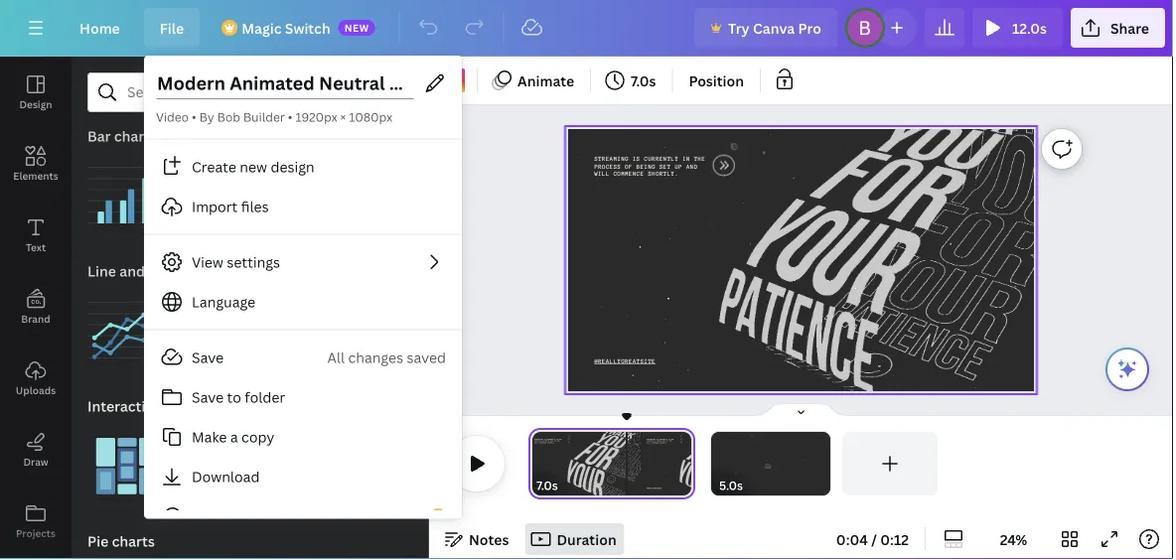 Task type: describe. For each thing, give the bounding box(es) containing it.
interactive
[[87, 397, 161, 416]]

home
[[79, 18, 120, 37]]

process
[[594, 163, 621, 170]]

make a copy button
[[144, 417, 462, 457]]

side panel tab list
[[0, 57, 72, 559]]

video
[[156, 109, 189, 125]]

save to folder
[[192, 388, 285, 407]]

position button
[[681, 65, 752, 96]]

import files button
[[144, 187, 462, 227]]

7.0s inside 'button'
[[631, 71, 656, 90]]

animate
[[518, 71, 574, 90]]

by bob builder
[[199, 109, 285, 125]]

streaming
[[594, 156, 629, 163]]

animated sleek monochrome down arrows image
[[708, 150, 738, 181]]

version history
[[192, 507, 293, 526]]

loading
[[765, 467, 771, 469]]

uploads button
[[0, 343, 72, 414]]

elements
[[13, 169, 58, 182]]

settings
[[227, 253, 280, 272]]

Page title text field
[[567, 476, 575, 496]]

duration button
[[525, 524, 625, 555]]

12.0s
[[1012, 18, 1047, 37]]

create
[[192, 157, 236, 176]]

file button
[[144, 8, 200, 48]]

new
[[240, 157, 267, 176]]

pie
[[87, 532, 109, 551]]

Search charts from Canva search field
[[127, 74, 373, 111]]

hide image
[[428, 260, 441, 356]]

1920px
[[295, 109, 337, 125]]

3 group from the top
[[87, 414, 167, 506]]

being
[[636, 163, 656, 170]]

0:12
[[881, 530, 909, 549]]

1 vertical spatial 7.0s
[[536, 477, 558, 494]]

canva
[[753, 18, 795, 37]]

line and dot charts button
[[85, 251, 220, 291]]

12.0s button
[[973, 8, 1063, 48]]

design button
[[0, 57, 72, 128]]

trimming, end edge slider for 2nd "trimming, start edge" slider from the right
[[678, 432, 695, 496]]

@reallygreatsite
[[594, 358, 656, 365]]

text button
[[0, 200, 72, 271]]

language
[[192, 293, 255, 311]]

brand button
[[0, 271, 72, 343]]

elements button
[[0, 128, 72, 200]]

see
[[374, 129, 395, 145]]

animated rotating  thank you for your patience image
[[717, 103, 1081, 418]]

line
[[87, 262, 116, 281]]

1 horizontal spatial 7.0s button
[[599, 65, 664, 96]]

create new design button
[[144, 147, 462, 187]]

will
[[594, 171, 610, 177]]

history
[[245, 507, 293, 526]]

make a copy
[[192, 428, 274, 447]]

trimming, end edge slider for 2nd "trimming, start edge" slider from the left
[[817, 432, 831, 496]]

try
[[728, 18, 750, 37]]

view
[[192, 253, 223, 272]]

charts for pie charts
[[112, 532, 155, 551]]

animate button
[[486, 65, 582, 96]]

no color image
[[441, 69, 465, 92]]

in
[[682, 156, 690, 163]]

set
[[659, 163, 671, 170]]

2 trimming, start edge slider from the left
[[711, 432, 725, 496]]

0 horizontal spatial 7.0s button
[[536, 476, 558, 496]]

pro
[[798, 18, 822, 37]]

Design title text field
[[156, 68, 414, 99]]

duration
[[557, 530, 617, 549]]

to
[[227, 388, 241, 407]]

see all
[[374, 129, 412, 145]]

charts for interactive charts
[[165, 397, 208, 416]]

line and dot charts
[[87, 262, 218, 281]]

saved
[[407, 348, 446, 367]]

×
[[340, 109, 346, 125]]

text
[[26, 240, 46, 254]]

uploads
[[16, 383, 56, 397]]

projects button
[[0, 486, 72, 557]]

is
[[633, 156, 640, 163]]

currently
[[644, 156, 679, 163]]

changes
[[348, 348, 403, 367]]



Task type: locate. For each thing, give the bounding box(es) containing it.
folder
[[245, 388, 285, 407]]

charts right dot
[[175, 262, 218, 281]]

0 vertical spatial and
[[686, 163, 698, 170]]

import files
[[192, 197, 269, 216]]

charts
[[114, 127, 157, 146], [175, 262, 218, 281], [165, 397, 208, 416], [112, 532, 155, 551]]

0 vertical spatial group
[[87, 144, 167, 235]]

1 trimming, end edge slider from the left
[[678, 432, 695, 496]]

dot
[[148, 262, 172, 281]]

7.0s button
[[599, 65, 664, 96], [536, 476, 558, 496]]

save for save
[[192, 348, 224, 367]]

bar charts
[[87, 127, 157, 146]]

make
[[192, 428, 227, 447]]

all
[[327, 348, 345, 367]]

all changes saved
[[327, 348, 446, 367]]

/
[[871, 530, 877, 549]]

group up line
[[87, 144, 167, 235]]

0 horizontal spatial trimming, start edge slider
[[529, 432, 546, 496]]

1 horizontal spatial trimming, start edge slider
[[711, 432, 725, 496]]

share button
[[1071, 8, 1165, 48]]

and inside 'button'
[[120, 262, 145, 281]]

save up save to folder
[[192, 348, 224, 367]]

try canva pro button
[[694, 8, 837, 48]]

commence
[[613, 171, 644, 177]]

view settings
[[192, 253, 280, 272]]

notes
[[469, 530, 509, 549]]

0 vertical spatial save
[[192, 348, 224, 367]]

1080px
[[349, 109, 393, 125]]

trimming, start edge slider
[[529, 432, 546, 496], [711, 432, 725, 496]]

5.0s
[[719, 477, 743, 494]]

1 horizontal spatial trimming, end edge slider
[[817, 432, 831, 496]]

brand
[[21, 312, 50, 325]]

pie charts
[[87, 532, 155, 551]]

trimming, end edge slider right loading
[[817, 432, 831, 496]]

5.0s button
[[719, 476, 743, 496]]

0 horizontal spatial and
[[120, 262, 145, 281]]

projects
[[16, 527, 56, 540]]

draw button
[[0, 414, 72, 486]]

charts inside button
[[114, 127, 157, 146]]

switch
[[285, 18, 331, 37]]

0:04 / 0:12
[[836, 530, 909, 549]]

save
[[192, 348, 224, 367], [192, 388, 224, 407]]

trimming, end edge slider
[[678, 432, 695, 496], [817, 432, 831, 496]]

position
[[689, 71, 744, 90]]

save inside button
[[192, 388, 224, 407]]

interactive charts
[[87, 397, 208, 416]]

2 group from the top
[[87, 279, 167, 371]]

try canva pro
[[728, 18, 822, 37]]

home link
[[64, 8, 136, 48]]

animated sleek monochrome down arrows image
[[708, 150, 738, 181]]

up
[[675, 163, 682, 170]]

1 horizontal spatial and
[[686, 163, 698, 170]]

1 vertical spatial group
[[87, 279, 167, 371]]

design
[[19, 97, 52, 111]]

2 save from the top
[[192, 388, 224, 407]]

bar
[[87, 127, 111, 146]]

copy
[[241, 428, 274, 447]]

save left to at the left
[[192, 388, 224, 407]]

trimming, start edge slider left page title "text box"
[[529, 432, 546, 496]]

save for save to folder
[[192, 388, 224, 407]]

draw
[[23, 455, 48, 468]]

by
[[199, 109, 214, 125]]

0 vertical spatial 7.0s
[[631, 71, 656, 90]]

charts right pie
[[112, 532, 155, 551]]

7.0s button left page title "text box"
[[536, 476, 558, 496]]

magic switch
[[242, 18, 331, 37]]

version
[[192, 507, 242, 526]]

7.0s button down main menu bar
[[599, 65, 664, 96]]

new
[[344, 21, 369, 34]]

1920px × 1080px
[[295, 109, 393, 125]]

notes button
[[437, 524, 517, 555]]

7.0s left position dropdown button
[[631, 71, 656, 90]]

share
[[1111, 18, 1149, 37]]

1 horizontal spatial 7.0s
[[631, 71, 656, 90]]

hide pages image
[[754, 402, 849, 418]]

of
[[625, 163, 633, 170]]

0 horizontal spatial trimming, end edge slider
[[678, 432, 695, 496]]

1 vertical spatial and
[[120, 262, 145, 281]]

file
[[160, 18, 184, 37]]

24% button
[[982, 524, 1046, 555]]

and down in
[[686, 163, 698, 170]]

view settings button
[[144, 242, 462, 282]]

1 group from the top
[[87, 144, 167, 235]]

group
[[87, 144, 167, 235], [87, 279, 167, 371], [87, 414, 167, 506]]

1 save from the top
[[192, 348, 224, 367]]

2 vertical spatial group
[[87, 414, 167, 506]]

1 vertical spatial 7.0s button
[[536, 476, 558, 496]]

charts for bar charts
[[114, 127, 157, 146]]

all
[[398, 129, 412, 145]]

save to folder button
[[144, 378, 462, 417]]

import
[[192, 197, 238, 216]]

loading button
[[711, 432, 937, 496]]

the
[[694, 156, 705, 163]]

1 trimming, start edge slider from the left
[[529, 432, 546, 496]]

language button
[[144, 282, 462, 322]]

charts inside 'button'
[[175, 262, 218, 281]]

canva assistant image
[[1116, 358, 1140, 381]]

0:04
[[836, 530, 868, 549]]

charts up make at the left bottom
[[165, 397, 208, 416]]

2 trimming, end edge slider from the left
[[817, 432, 831, 496]]

1 vertical spatial save
[[192, 388, 224, 407]]

streaming is currently in the process of being set up and will commence shortly.
[[594, 156, 705, 177]]

design
[[271, 157, 315, 176]]

24%
[[1000, 530, 1028, 549]]

download button
[[144, 457, 462, 497]]

version history button
[[144, 497, 462, 536]]

and
[[686, 163, 698, 170], [120, 262, 145, 281]]

trimming, end edge slider left 5.0s
[[678, 432, 695, 496]]

main menu bar
[[0, 0, 1173, 57]]

7.0s left page title "text box"
[[536, 477, 558, 494]]

charts right bar
[[114, 127, 157, 146]]

and left dot
[[120, 262, 145, 281]]

group up interactive
[[87, 279, 167, 371]]

trimming, start edge slider left loading
[[711, 432, 725, 496]]

0 horizontal spatial 7.0s
[[536, 477, 558, 494]]

and inside streaming is currently in the process of being set up and will commence shortly.
[[686, 163, 698, 170]]

a
[[230, 428, 238, 447]]

bob
[[217, 109, 240, 125]]

apps image
[[0, 557, 72, 559]]

0 vertical spatial 7.0s button
[[599, 65, 664, 96]]

group up pie charts
[[87, 414, 167, 506]]

create new design
[[192, 157, 315, 176]]

files
[[241, 197, 269, 216]]



Task type: vqa. For each thing, say whether or not it's contained in the screenshot.
Share 'dropdown button' at the top
yes



